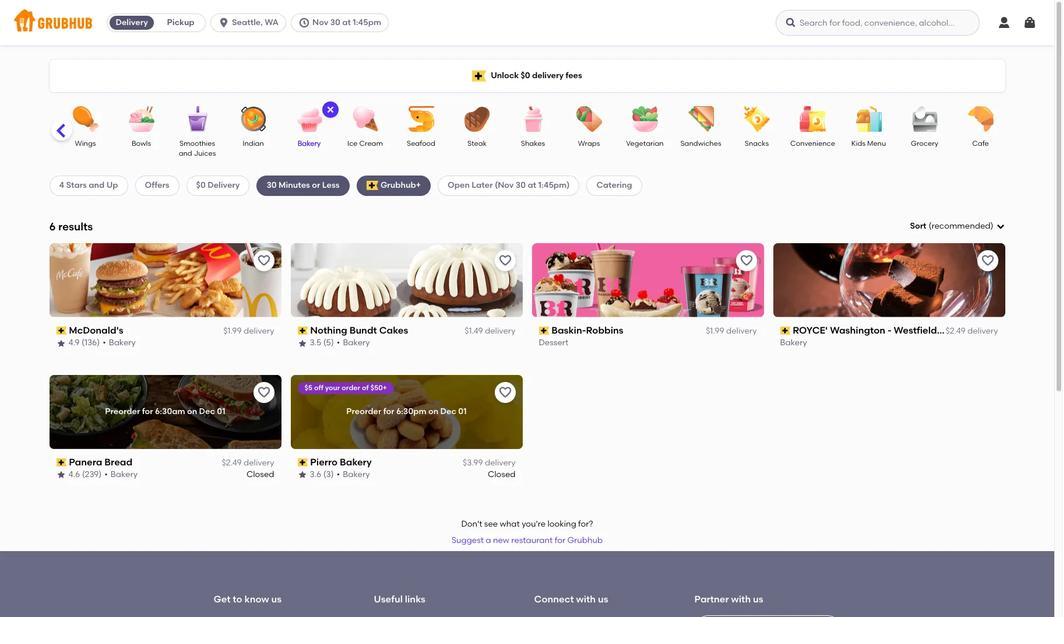 Task type: describe. For each thing, give the bounding box(es) containing it.
results
[[58, 220, 93, 233]]

seafood
[[407, 139, 436, 148]]

$2.49 for royce' washington - westfield southcenter mall
[[946, 326, 966, 336]]

what
[[500, 519, 520, 529]]

30 inside button
[[331, 17, 341, 27]]

cafe image
[[961, 106, 1002, 132]]

nov
[[313, 17, 329, 27]]

bakery down royce'
[[781, 338, 808, 348]]

with for connect
[[577, 594, 596, 605]]

to
[[233, 594, 242, 605]]

0 horizontal spatial $0
[[196, 180, 206, 190]]

preorder for 6:30am on dec 01
[[105, 407, 226, 416]]

order
[[342, 384, 361, 392]]

sort ( recommended )
[[911, 221, 994, 231]]

royce' washington - westfield southcenter mall logo image
[[774, 243, 1006, 317]]

open
[[448, 180, 470, 190]]

fees
[[566, 70, 583, 80]]

pickup
[[167, 17, 195, 27]]

-
[[888, 325, 892, 336]]

vegetarian
[[627, 139, 664, 148]]

delivery inside 6 results main content
[[208, 180, 240, 190]]

bakery down bakery image
[[298, 139, 321, 148]]

$1.49
[[465, 326, 483, 336]]

baskin-robbins
[[552, 325, 624, 336]]

washington
[[831, 325, 886, 336]]

star icon image for 4.9
[[56, 339, 66, 348]]

menu
[[868, 139, 887, 148]]

wraps image
[[569, 106, 610, 132]]

pickup button
[[156, 13, 205, 32]]

minutes
[[279, 180, 310, 190]]

delivery for nothing bundt cakes
[[485, 326, 516, 336]]

a
[[486, 536, 491, 545]]

partner with us
[[695, 594, 764, 605]]

with for partner
[[732, 594, 751, 605]]

4
[[59, 180, 64, 190]]

save this restaurant image for panera bread
[[257, 385, 271, 399]]

0 vertical spatial $0
[[521, 70, 531, 80]]

get to know us
[[214, 594, 282, 605]]

ice
[[348, 139, 358, 148]]

save this restaurant button for royce' washington - westfield southcenter mall
[[978, 250, 999, 271]]

• for (136)
[[103, 338, 106, 348]]

cream
[[360, 139, 383, 148]]

3.6 (3)
[[310, 470, 334, 480]]

nothing
[[310, 325, 348, 336]]

stars
[[66, 180, 87, 190]]

panera
[[69, 457, 102, 468]]

juices
[[194, 150, 216, 158]]

kids
[[852, 139, 866, 148]]

know
[[245, 594, 269, 605]]

1 horizontal spatial svg image
[[326, 105, 335, 114]]

wraps
[[578, 139, 600, 148]]

mcdonald's
[[69, 325, 124, 336]]

delivery inside button
[[116, 17, 148, 27]]

$2.49 delivery for royce' washington - westfield southcenter mall
[[946, 326, 999, 336]]

robbins
[[586, 325, 624, 336]]

01 for pierro bakery
[[459, 407, 467, 416]]

panera bread
[[69, 457, 132, 468]]

catering
[[597, 180, 633, 190]]

save this restaurant button for baskin-robbins
[[736, 250, 757, 271]]

subscription pass image for panera bread
[[56, 458, 67, 467]]

1 us from the left
[[271, 594, 282, 605]]

nothing bundt cakes
[[310, 325, 408, 336]]

bowls
[[132, 139, 151, 148]]

open later (nov 30 at 1:45pm)
[[448, 180, 570, 190]]

grubhub plus flag logo image for unlock $0 delivery fees
[[473, 70, 487, 81]]

6:30am
[[155, 407, 185, 416]]

wa
[[265, 17, 279, 27]]

suggest
[[452, 536, 484, 545]]

dessert
[[539, 338, 569, 348]]

royce' washington - westfield southcenter mall
[[793, 325, 1018, 336]]

unlock $0 delivery fees
[[491, 70, 583, 80]]

steak image
[[457, 106, 498, 132]]

$1.99 for mcdonald's
[[223, 326, 242, 336]]

kids menu
[[852, 139, 887, 148]]

us for partner with us
[[754, 594, 764, 605]]

6 results
[[49, 220, 93, 233]]

you're
[[522, 519, 546, 529]]

• for (5)
[[337, 338, 340, 348]]

seattle, wa
[[232, 17, 279, 27]]

bakery right pierro
[[340, 457, 372, 468]]

delivery for mcdonald's
[[244, 326, 274, 336]]

links
[[405, 594, 426, 605]]

mall
[[999, 325, 1018, 336]]

main navigation navigation
[[0, 0, 1055, 45]]

convenience image
[[793, 106, 834, 132]]

new
[[493, 536, 510, 545]]

closed for pierro bakery
[[488, 470, 516, 480]]

pierro bakery
[[310, 457, 372, 468]]

2 horizontal spatial svg image
[[786, 17, 797, 29]]

snacks
[[745, 139, 769, 148]]

none field inside 6 results main content
[[911, 220, 1006, 232]]

• bakery for 3.6 (3)
[[337, 470, 370, 480]]

delivery for baskin-robbins
[[727, 326, 757, 336]]

southcenter
[[940, 325, 996, 336]]

$2.49 for panera bread
[[222, 458, 242, 468]]

for for bread
[[142, 407, 153, 416]]

less
[[322, 180, 340, 190]]

svg image inside field
[[997, 222, 1006, 231]]

$5 off your order of $50+
[[305, 384, 387, 392]]

6 results main content
[[0, 45, 1055, 617]]

recommended
[[932, 221, 991, 231]]

0 horizontal spatial 30
[[267, 180, 277, 190]]

wings
[[75, 139, 96, 148]]

your
[[325, 384, 340, 392]]

useful
[[374, 594, 403, 605]]

(
[[929, 221, 932, 231]]

sort
[[911, 221, 927, 231]]

• for (3)
[[337, 470, 340, 480]]

don't see what you're looking for?
[[462, 519, 594, 529]]

save this restaurant button for panera bread
[[253, 382, 274, 403]]

$0 delivery
[[196, 180, 240, 190]]

steak
[[468, 139, 487, 148]]

don't
[[462, 519, 483, 529]]

smoothies and juices
[[179, 139, 216, 158]]

preorder for panera bread
[[105, 407, 140, 416]]



Task type: vqa. For each thing, say whether or not it's contained in the screenshot.
Specialties within the Dinner Rainbow Specialties
no



Task type: locate. For each thing, give the bounding box(es) containing it.
2 with from the left
[[732, 594, 751, 605]]

save this restaurant button for mcdonald's
[[253, 250, 274, 271]]

$1.99 for baskin-robbins
[[706, 326, 725, 336]]

dec for pierro bakery
[[441, 407, 457, 416]]

30 right (nov
[[516, 180, 526, 190]]

royce'
[[793, 325, 828, 336]]

dec for panera bread
[[199, 407, 215, 416]]

• right (3)
[[337, 470, 340, 480]]

indian
[[243, 139, 264, 148]]

1 preorder from the left
[[105, 407, 140, 416]]

delivery left pickup
[[116, 17, 148, 27]]

1 01 from the left
[[217, 407, 226, 416]]

dec right 6:30pm
[[441, 407, 457, 416]]

at inside button
[[343, 17, 351, 27]]

grocery image
[[905, 106, 946, 132]]

unlock
[[491, 70, 519, 80]]

30 left the "minutes"
[[267, 180, 277, 190]]

0 horizontal spatial on
[[187, 407, 197, 416]]

1 $1.99 from the left
[[223, 326, 242, 336]]

Search for food, convenience, alcohol... search field
[[776, 10, 980, 36]]

1 horizontal spatial for
[[384, 407, 395, 416]]

1 $1.99 delivery from the left
[[223, 326, 274, 336]]

delivery for pierro bakery
[[485, 458, 516, 468]]

bakery down bread
[[111, 470, 138, 480]]

delivery for panera bread
[[244, 458, 274, 468]]

grubhub plus flag logo image for grubhub+
[[367, 181, 378, 190]]

subscription pass image for pierro bakery
[[298, 458, 308, 467]]

bakery down the mcdonald's
[[109, 338, 136, 348]]

svg image
[[998, 16, 1012, 30], [1024, 16, 1038, 30], [299, 17, 310, 29], [997, 222, 1006, 231]]

• right the (136)
[[103, 338, 106, 348]]

0 horizontal spatial for
[[142, 407, 153, 416]]

(5)
[[324, 338, 334, 348]]

mcdonald's logo image
[[49, 243, 281, 317]]

0 horizontal spatial delivery
[[116, 17, 148, 27]]

save this restaurant button
[[253, 250, 274, 271], [495, 250, 516, 271], [736, 250, 757, 271], [978, 250, 999, 271], [253, 382, 274, 403], [495, 382, 516, 403]]

1 horizontal spatial $1.99
[[706, 326, 725, 336]]

at
[[343, 17, 351, 27], [528, 180, 537, 190]]

1 horizontal spatial delivery
[[208, 180, 240, 190]]

star icon image left 4.9
[[56, 339, 66, 348]]

$1.99 delivery for baskin-robbins
[[706, 326, 757, 336]]

star icon image for 4.6
[[56, 470, 66, 480]]

for for bakery
[[384, 407, 395, 416]]

1 horizontal spatial 01
[[459, 407, 467, 416]]

delivery down juices
[[208, 180, 240, 190]]

us for connect with us
[[598, 594, 609, 605]]

2 us from the left
[[598, 594, 609, 605]]

save this restaurant image for nothing bundt cakes
[[498, 254, 512, 268]]

0 horizontal spatial us
[[271, 594, 282, 605]]

• bakery down nothing bundt cakes
[[337, 338, 370, 348]]

subscription pass image
[[56, 327, 67, 335], [539, 327, 550, 335], [781, 327, 791, 335], [298, 458, 308, 467]]

off
[[314, 384, 324, 392]]

closed down $3.99 delivery
[[488, 470, 516, 480]]

1 with from the left
[[577, 594, 596, 605]]

1 vertical spatial $0
[[196, 180, 206, 190]]

shakes
[[521, 139, 545, 148]]

seattle, wa button
[[211, 13, 291, 32]]

0 horizontal spatial 01
[[217, 407, 226, 416]]

4.9 (136)
[[69, 338, 100, 348]]

2 dec from the left
[[441, 407, 457, 416]]

2 horizontal spatial 30
[[516, 180, 526, 190]]

$3.99 delivery
[[463, 458, 516, 468]]

• right (5)
[[337, 338, 340, 348]]

star icon image left "3.6"
[[298, 470, 307, 480]]

(136)
[[82, 338, 100, 348]]

(239)
[[82, 470, 102, 480]]

at left 1:45pm) on the top
[[528, 180, 537, 190]]

pierro
[[310, 457, 338, 468]]

2 on from the left
[[429, 407, 439, 416]]

0 horizontal spatial $1.99
[[223, 326, 242, 336]]

0 horizontal spatial dec
[[199, 407, 215, 416]]

subscription pass image left royce'
[[781, 327, 791, 335]]

subscription pass image for baskin-robbins
[[539, 327, 550, 335]]

with right the connect
[[577, 594, 596, 605]]

vegetarian image
[[625, 106, 666, 132]]

1 horizontal spatial $1.99 delivery
[[706, 326, 757, 336]]

2 preorder from the left
[[347, 407, 382, 416]]

01 for panera bread
[[217, 407, 226, 416]]

2 $1.99 delivery from the left
[[706, 326, 757, 336]]

$0
[[521, 70, 531, 80], [196, 180, 206, 190]]

0 horizontal spatial closed
[[247, 470, 274, 480]]

grubhub
[[568, 536, 603, 545]]

1 horizontal spatial subscription pass image
[[298, 327, 308, 335]]

1 vertical spatial at
[[528, 180, 537, 190]]

suggest a new restaurant for grubhub
[[452, 536, 603, 545]]

$50+
[[371, 384, 387, 392]]

bread
[[105, 457, 132, 468]]

get
[[214, 594, 231, 605]]

1 horizontal spatial us
[[598, 594, 609, 605]]

1 vertical spatial $2.49
[[222, 458, 242, 468]]

0 horizontal spatial at
[[343, 17, 351, 27]]

• down panera bread
[[105, 470, 108, 480]]

for left 6:30pm
[[384, 407, 395, 416]]

svg image inside nov 30 at 1:45pm button
[[299, 17, 310, 29]]

subscription pass image for royce' washington - westfield southcenter mall
[[781, 327, 791, 335]]

for inside button
[[555, 536, 566, 545]]

2 $1.99 from the left
[[706, 326, 725, 336]]

01
[[217, 407, 226, 416], [459, 407, 467, 416]]

1 horizontal spatial preorder
[[347, 407, 382, 416]]

preorder down of
[[347, 407, 382, 416]]

preorder for 6:30pm on dec 01
[[347, 407, 467, 416]]

1 horizontal spatial on
[[429, 407, 439, 416]]

• bakery for 3.5 (5)
[[337, 338, 370, 348]]

1 horizontal spatial $2.49 delivery
[[946, 326, 999, 336]]

useful links
[[374, 594, 426, 605]]

shakes image
[[513, 106, 554, 132]]

on right 6:30pm
[[429, 407, 439, 416]]

6:30pm
[[397, 407, 427, 416]]

suggest a new restaurant for grubhub button
[[447, 530, 608, 551]]

svg image inside seattle, wa button
[[218, 17, 230, 29]]

star icon image left 3.5
[[298, 339, 307, 348]]

1 horizontal spatial with
[[732, 594, 751, 605]]

0 vertical spatial at
[[343, 17, 351, 27]]

on
[[187, 407, 197, 416], [429, 407, 439, 416]]

0 vertical spatial $2.49 delivery
[[946, 326, 999, 336]]

grubhub plus flag logo image left unlock
[[473, 70, 487, 81]]

for down the looking
[[555, 536, 566, 545]]

2 closed from the left
[[488, 470, 516, 480]]

(3)
[[324, 470, 334, 480]]

3.6
[[310, 470, 322, 480]]

bakery image
[[289, 106, 330, 132]]

partner
[[695, 594, 730, 605]]

restaurant
[[512, 536, 553, 545]]

ice cream
[[348, 139, 383, 148]]

1 vertical spatial delivery
[[208, 180, 240, 190]]

sandwiches
[[681, 139, 722, 148]]

save this restaurant image
[[740, 254, 754, 268]]

baskin-
[[552, 325, 587, 336]]

0 horizontal spatial preorder
[[105, 407, 140, 416]]

bakery down nothing bundt cakes
[[343, 338, 370, 348]]

star icon image for 3.6
[[298, 470, 307, 480]]

delivery button
[[107, 13, 156, 32]]

• for (239)
[[105, 470, 108, 480]]

bakery down pierro bakery
[[343, 470, 370, 480]]

at inside 6 results main content
[[528, 180, 537, 190]]

1 vertical spatial and
[[89, 180, 105, 190]]

closed for panera bread
[[247, 470, 274, 480]]

subscription pass image left the panera
[[56, 458, 67, 467]]

svg image
[[218, 17, 230, 29], [786, 17, 797, 29], [326, 105, 335, 114]]

at left 1:45pm
[[343, 17, 351, 27]]

subscription pass image for nothing bundt cakes
[[298, 327, 308, 335]]

of
[[362, 384, 369, 392]]

on right the 6:30am
[[187, 407, 197, 416]]

• bakery
[[103, 338, 136, 348], [337, 338, 370, 348], [105, 470, 138, 480], [337, 470, 370, 480]]

2 horizontal spatial for
[[555, 536, 566, 545]]

2 horizontal spatial us
[[754, 594, 764, 605]]

grubhub plus flag logo image
[[473, 70, 487, 81], [367, 181, 378, 190]]

0 horizontal spatial grubhub plus flag logo image
[[367, 181, 378, 190]]

ice cream image
[[345, 106, 386, 132]]

closed left "3.6"
[[247, 470, 274, 480]]

4.6 (239)
[[69, 470, 102, 480]]

1 closed from the left
[[247, 470, 274, 480]]

smoothies
[[180, 139, 215, 148]]

on for bakery
[[429, 407, 439, 416]]

see
[[485, 519, 498, 529]]

1:45pm
[[353, 17, 381, 27]]

and left up
[[89, 180, 105, 190]]

seafood image
[[401, 106, 442, 132]]

1 horizontal spatial dec
[[441, 407, 457, 416]]

smoothies and juices image
[[177, 106, 218, 132]]

1 on from the left
[[187, 407, 197, 416]]

star icon image
[[56, 339, 66, 348], [298, 339, 307, 348], [56, 470, 66, 480], [298, 470, 307, 480]]

baskin-robbins logo image
[[532, 243, 764, 317]]

preorder for pierro bakery
[[347, 407, 382, 416]]

1 vertical spatial subscription pass image
[[56, 458, 67, 467]]

0 horizontal spatial svg image
[[218, 17, 230, 29]]

• bakery down the mcdonald's
[[103, 338, 136, 348]]

convenience
[[791, 139, 836, 148]]

01 right 6:30pm
[[459, 407, 467, 416]]

nothing bundt cakes logo image
[[291, 243, 523, 317]]

(nov
[[495, 180, 514, 190]]

subscription pass image
[[298, 327, 308, 335], [56, 458, 67, 467]]

• bakery down bread
[[105, 470, 138, 480]]

grubhub plus flag logo image left grubhub+
[[367, 181, 378, 190]]

0 vertical spatial and
[[179, 150, 192, 158]]

dec right the 6:30am
[[199, 407, 215, 416]]

0 horizontal spatial $2.49 delivery
[[222, 458, 274, 468]]

$2.49 delivery for panera bread
[[222, 458, 274, 468]]

0 horizontal spatial subscription pass image
[[56, 458, 67, 467]]

30 right nov
[[331, 17, 341, 27]]

none field containing sort
[[911, 220, 1006, 232]]

offers
[[145, 180, 170, 190]]

snacks image
[[737, 106, 778, 132]]

0 horizontal spatial and
[[89, 180, 105, 190]]

• bakery for 4.9 (136)
[[103, 338, 136, 348]]

1 dec from the left
[[199, 407, 215, 416]]

1 horizontal spatial 30
[[331, 17, 341, 27]]

preorder left the 6:30am
[[105, 407, 140, 416]]

kids menu image
[[849, 106, 890, 132]]

1 horizontal spatial closed
[[488, 470, 516, 480]]

nov 30 at 1:45pm
[[313, 17, 381, 27]]

seattle,
[[232, 17, 263, 27]]

1 horizontal spatial grubhub plus flag logo image
[[473, 70, 487, 81]]

star icon image for 3.5
[[298, 339, 307, 348]]

connect
[[535, 594, 574, 605]]

1 vertical spatial grubhub plus flag logo image
[[367, 181, 378, 190]]

3 us from the left
[[754, 594, 764, 605]]

0 vertical spatial delivery
[[116, 17, 148, 27]]

save this restaurant image for royce' washington - westfield southcenter mall
[[981, 254, 995, 268]]

grubhub+
[[381, 180, 421, 190]]

bundt
[[350, 325, 377, 336]]

with
[[577, 594, 596, 605], [732, 594, 751, 605]]

1 horizontal spatial at
[[528, 180, 537, 190]]

star icon image left 4.6
[[56, 470, 66, 480]]

save this restaurant image
[[257, 254, 271, 268], [498, 254, 512, 268], [981, 254, 995, 268], [257, 385, 271, 399], [498, 385, 512, 399]]

0 vertical spatial subscription pass image
[[298, 327, 308, 335]]

1 horizontal spatial $2.49
[[946, 326, 966, 336]]

cakes
[[380, 325, 408, 336]]

bowls image
[[121, 106, 162, 132]]

subscription pass image left the mcdonald's
[[56, 327, 67, 335]]

4 stars and up
[[59, 180, 118, 190]]

2 01 from the left
[[459, 407, 467, 416]]

and inside smoothies and juices
[[179, 150, 192, 158]]

1 vertical spatial $2.49 delivery
[[222, 458, 274, 468]]

later
[[472, 180, 493, 190]]

$1.49 delivery
[[465, 326, 516, 336]]

indian image
[[233, 106, 274, 132]]

wings image
[[65, 106, 106, 132]]

4.9
[[69, 338, 80, 348]]

subscription pass image for mcdonald's
[[56, 327, 67, 335]]

0 horizontal spatial $2.49
[[222, 458, 242, 468]]

4.6
[[69, 470, 80, 480]]

save this restaurant button for nothing bundt cakes
[[495, 250, 516, 271]]

0 horizontal spatial with
[[577, 594, 596, 605]]

us right partner
[[754, 594, 764, 605]]

for left the 6:30am
[[142, 407, 153, 416]]

with right partner
[[732, 594, 751, 605]]

save this restaurant image for mcdonald's
[[257, 254, 271, 268]]

connect with us
[[535, 594, 609, 605]]

us right the connect
[[598, 594, 609, 605]]

1 horizontal spatial and
[[179, 150, 192, 158]]

• bakery down pierro bakery
[[337, 470, 370, 480]]

$0 right unlock
[[521, 70, 531, 80]]

subscription pass image up dessert
[[539, 327, 550, 335]]

and down smoothies
[[179, 150, 192, 158]]

on for bread
[[187, 407, 197, 416]]

subscription pass image left pierro
[[298, 458, 308, 467]]

westfield
[[895, 325, 938, 336]]

• bakery for 4.6 (239)
[[105, 470, 138, 480]]

1 horizontal spatial $0
[[521, 70, 531, 80]]

or
[[312, 180, 320, 190]]

01 right the 6:30am
[[217, 407, 226, 416]]

$1.99 delivery for mcdonald's
[[223, 326, 274, 336]]

preorder
[[105, 407, 140, 416], [347, 407, 382, 416]]

subscription pass image left 'nothing'
[[298, 327, 308, 335]]

delivery for royce' washington - westfield southcenter mall
[[968, 326, 999, 336]]

0 vertical spatial $2.49
[[946, 326, 966, 336]]

0 vertical spatial grubhub plus flag logo image
[[473, 70, 487, 81]]

0 horizontal spatial $1.99 delivery
[[223, 326, 274, 336]]

$3.99
[[463, 458, 483, 468]]

3.5 (5)
[[310, 338, 334, 348]]

$0 down juices
[[196, 180, 206, 190]]

for
[[142, 407, 153, 416], [384, 407, 395, 416], [555, 536, 566, 545]]

sandwiches image
[[681, 106, 722, 132]]

None field
[[911, 220, 1006, 232]]

us right know on the left of page
[[271, 594, 282, 605]]

soup image
[[9, 106, 50, 132]]



